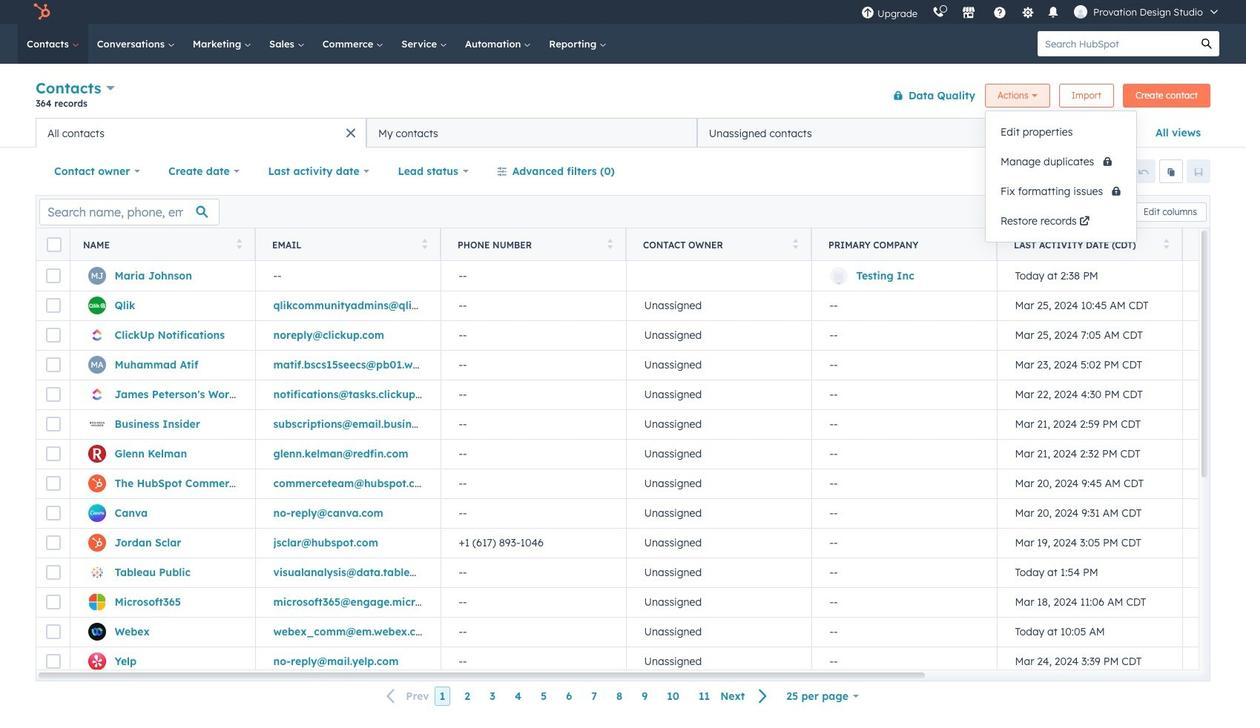 Task type: vqa. For each thing, say whether or not it's contained in the screenshot.
1st Press to sort. image from left
yes



Task type: describe. For each thing, give the bounding box(es) containing it.
press to sort. image for fifth press to sort. element
[[1164, 239, 1169, 249]]

pagination navigation
[[378, 687, 777, 707]]

4 press to sort. element from the left
[[793, 239, 798, 251]]

Search name, phone, email addresses, or company search field
[[39, 198, 220, 225]]

james peterson image
[[1075, 5, 1088, 19]]



Task type: locate. For each thing, give the bounding box(es) containing it.
3 press to sort. element from the left
[[607, 239, 613, 251]]

press to sort. image
[[236, 239, 242, 249], [607, 239, 613, 249]]

1 press to sort. image from the left
[[422, 239, 427, 249]]

1 horizontal spatial press to sort. image
[[607, 239, 613, 249]]

press to sort. image for 3rd press to sort. element from the right
[[607, 239, 613, 249]]

3 press to sort. image from the left
[[1164, 239, 1169, 249]]

0 horizontal spatial press to sort. image
[[236, 239, 242, 249]]

5 press to sort. element from the left
[[1164, 239, 1169, 251]]

2 press to sort. image from the left
[[607, 239, 613, 249]]

column header
[[812, 229, 998, 261]]

1 press to sort. image from the left
[[236, 239, 242, 249]]

press to sort. image for 4th press to sort. element from the left
[[793, 239, 798, 249]]

press to sort. element
[[236, 239, 242, 251], [422, 239, 427, 251], [607, 239, 613, 251], [793, 239, 798, 251], [1164, 239, 1169, 251]]

2 press to sort. image from the left
[[793, 239, 798, 249]]

banner
[[36, 76, 1211, 118]]

1 horizontal spatial press to sort. image
[[793, 239, 798, 249]]

0 horizontal spatial press to sort. image
[[422, 239, 427, 249]]

2 horizontal spatial press to sort. image
[[1164, 239, 1169, 249]]

1 press to sort. element from the left
[[236, 239, 242, 251]]

press to sort. image for fifth press to sort. element from the right
[[236, 239, 242, 249]]

2 press to sort. element from the left
[[422, 239, 427, 251]]

menu
[[854, 0, 1229, 24]]

press to sort. image for second press to sort. element from left
[[422, 239, 427, 249]]

marketplaces image
[[962, 7, 976, 20]]

press to sort. image
[[422, 239, 427, 249], [793, 239, 798, 249], [1164, 239, 1169, 249]]

Search HubSpot search field
[[1038, 31, 1195, 56]]



